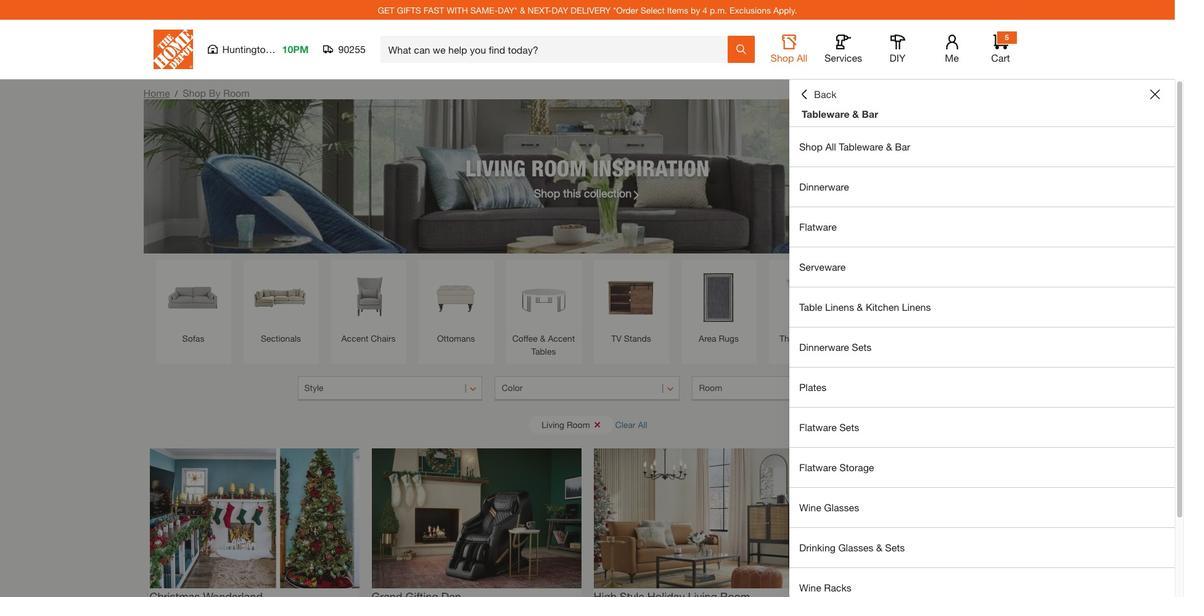 Task type: vqa. For each thing, say whether or not it's contained in the screenshot.
/
yes



Task type: locate. For each thing, give the bounding box(es) containing it.
2 vertical spatial all
[[638, 419, 647, 430]]

room inside button
[[567, 419, 590, 430]]

1 accent from the left
[[341, 333, 368, 344]]

blankets
[[890, 333, 924, 344]]

dinnerware up plates
[[799, 341, 849, 353]]

inspiration
[[593, 155, 709, 181]]

0 horizontal spatial accent
[[341, 333, 368, 344]]

0 vertical spatial bar
[[862, 108, 878, 120]]

all for clear all
[[638, 419, 647, 430]]

0 vertical spatial sets
[[852, 341, 872, 353]]

home link
[[143, 87, 170, 99]]

all up back button at the top right of the page
[[797, 52, 808, 64]]

1 vertical spatial wine
[[799, 582, 821, 593]]

clear
[[615, 419, 636, 430]]

accent chairs image
[[337, 266, 400, 329]]

wine
[[799, 501, 821, 513], [799, 582, 821, 593]]

get gifts fast with same-day* & next-day delivery *order select items by 4 p.m. exclusions apply.
[[378, 5, 797, 15]]

shop
[[771, 52, 794, 64], [183, 87, 206, 99], [799, 141, 823, 152], [534, 186, 560, 200]]

glasses down flatware storage
[[824, 501, 859, 513]]

0 horizontal spatial all
[[638, 419, 647, 430]]

tableware
[[802, 108, 850, 120], [839, 141, 883, 152]]

shop right /
[[183, 87, 206, 99]]

accent up "tables"
[[548, 333, 575, 344]]

ottomans image
[[425, 266, 488, 329]]

sofas
[[182, 333, 204, 344]]

huntington park
[[222, 43, 294, 55]]

room down area
[[699, 382, 722, 393]]

serveware link
[[789, 247, 1175, 287]]

by
[[209, 87, 221, 99]]

shop down tableware & bar
[[799, 141, 823, 152]]

1 horizontal spatial bar
[[895, 141, 910, 152]]

style
[[304, 382, 324, 393]]

0 vertical spatial living
[[466, 155, 526, 181]]

&
[[520, 5, 525, 15], [852, 108, 859, 120], [886, 141, 892, 152], [857, 301, 863, 313], [540, 333, 546, 344], [876, 542, 882, 553]]

2 horizontal spatial all
[[825, 141, 836, 152]]

flatware up serveware
[[799, 221, 837, 233]]

stretchy image image
[[150, 448, 359, 588], [372, 448, 581, 588], [594, 448, 803, 588], [816, 448, 1025, 588]]

chairs
[[371, 333, 396, 344]]

sets for flatware sets
[[840, 421, 859, 433]]

bar
[[862, 108, 878, 120], [895, 141, 910, 152]]

wine left the 'racks'
[[799, 582, 821, 593]]

living room button
[[529, 415, 613, 434]]

dinnerware sets
[[799, 341, 872, 353]]

dinnerware
[[799, 181, 849, 192], [799, 341, 849, 353]]

sets
[[852, 341, 872, 353], [840, 421, 859, 433], [885, 542, 905, 553]]

1 vertical spatial bar
[[895, 141, 910, 152]]

throw for throw pillows
[[780, 333, 804, 344]]

shop for shop all tableware & bar
[[799, 141, 823, 152]]

back
[[814, 88, 837, 100]]

the home depot logo image
[[153, 30, 193, 69]]

shop this collection
[[534, 186, 632, 200]]

accent chairs link
[[337, 266, 400, 345]]

color button
[[495, 376, 680, 401]]

serveware
[[799, 261, 846, 273]]

linens right table
[[825, 301, 854, 313]]

linens
[[825, 301, 854, 313], [902, 301, 931, 313]]

0 vertical spatial flatware
[[799, 221, 837, 233]]

flatware down plates
[[799, 421, 837, 433]]

/
[[175, 88, 178, 99]]

5
[[1005, 33, 1009, 42]]

living inside living room button
[[542, 419, 564, 430]]

dinnerware for dinnerware sets
[[799, 341, 849, 353]]

color
[[502, 382, 523, 393]]

accent left chairs
[[341, 333, 368, 344]]

area rugs link
[[687, 266, 750, 345]]

shop inside button
[[771, 52, 794, 64]]

kitchen
[[866, 301, 899, 313]]

0 horizontal spatial linens
[[825, 301, 854, 313]]

wine up drinking
[[799, 501, 821, 513]]

items
[[667, 5, 688, 15]]

shop all tableware & bar link
[[789, 127, 1175, 167]]

dinnerware sets link
[[789, 328, 1175, 367]]

shop all tableware & bar
[[799, 141, 910, 152]]

all for shop all
[[797, 52, 808, 64]]

1 vertical spatial dinnerware
[[799, 341, 849, 353]]

1 vertical spatial living
[[542, 419, 564, 430]]

2 dinnerware from the top
[[799, 341, 849, 353]]

sectionals image
[[249, 266, 312, 329]]

accent inside coffee & accent tables
[[548, 333, 575, 344]]

*order
[[613, 5, 638, 15]]

living
[[466, 155, 526, 181], [542, 419, 564, 430]]

2 vertical spatial flatware
[[799, 461, 837, 473]]

curtains & drapes image
[[950, 266, 1013, 329]]

style button
[[298, 376, 483, 401]]

2 wine from the top
[[799, 582, 821, 593]]

gifts
[[397, 5, 421, 15]]

1 vertical spatial all
[[825, 141, 836, 152]]

shop inside 'menu'
[[799, 141, 823, 152]]

flatware sets link
[[789, 408, 1175, 447]]

1 wine from the top
[[799, 501, 821, 513]]

tableware down back at the top right of page
[[802, 108, 850, 120]]

coffee
[[512, 333, 538, 344]]

4
[[703, 5, 707, 15]]

services
[[825, 52, 862, 64]]

room up this on the left top of page
[[531, 155, 587, 181]]

room
[[223, 87, 250, 99], [531, 155, 587, 181], [699, 382, 722, 393], [567, 419, 590, 430]]

plates link
[[789, 368, 1175, 407]]

tableware down tableware & bar
[[839, 141, 883, 152]]

coffee & accent tables link
[[512, 266, 575, 358]]

1 flatware from the top
[[799, 221, 837, 233]]

0 vertical spatial wine
[[799, 501, 821, 513]]

coffee & accent tables image
[[512, 266, 575, 329]]

1 horizontal spatial linens
[[902, 301, 931, 313]]

exclusions
[[730, 5, 771, 15]]

menu
[[789, 127, 1175, 597]]

shop for shop all
[[771, 52, 794, 64]]

with
[[447, 5, 468, 15]]

clear all
[[615, 419, 647, 430]]

1 horizontal spatial accent
[[548, 333, 575, 344]]

throw left pillows
[[780, 333, 804, 344]]

wine for wine glasses
[[799, 501, 821, 513]]

plates
[[799, 381, 827, 393]]

flatware for flatware sets
[[799, 421, 837, 433]]

1 vertical spatial flatware
[[799, 421, 837, 433]]

1 horizontal spatial living
[[542, 419, 564, 430]]

1 horizontal spatial all
[[797, 52, 808, 64]]

feedback link image
[[1168, 208, 1184, 275]]

tv stands
[[611, 333, 651, 344]]

shop this collection link
[[534, 185, 641, 201]]

all for shop all tableware & bar
[[825, 141, 836, 152]]

0 horizontal spatial throw
[[780, 333, 804, 344]]

shop down apply.
[[771, 52, 794, 64]]

dinnerware down shop all tableware & bar
[[799, 181, 849, 192]]

flatware storage
[[799, 461, 874, 473]]

room inside "button"
[[699, 382, 722, 393]]

table linens & kitchen linens link
[[789, 287, 1175, 327]]

fast
[[424, 5, 444, 15]]

0 vertical spatial all
[[797, 52, 808, 64]]

2 accent from the left
[[548, 333, 575, 344]]

shop left this on the left top of page
[[534, 186, 560, 200]]

table linens & kitchen linens
[[799, 301, 931, 313]]

get
[[378, 5, 395, 15]]

glasses right drinking
[[838, 542, 874, 553]]

throw inside "link"
[[780, 333, 804, 344]]

ottomans
[[437, 333, 475, 344]]

0 vertical spatial glasses
[[824, 501, 859, 513]]

all down tableware & bar
[[825, 141, 836, 152]]

1 vertical spatial tableware
[[839, 141, 883, 152]]

flatware left 'storage'
[[799, 461, 837, 473]]

all right clear
[[638, 419, 647, 430]]

menu containing shop all tableware & bar
[[789, 127, 1175, 597]]

1 throw from the left
[[780, 333, 804, 344]]

0 horizontal spatial living
[[466, 155, 526, 181]]

1 horizontal spatial throw
[[864, 333, 888, 344]]

3 stretchy image image from the left
[[594, 448, 803, 588]]

1 vertical spatial sets
[[840, 421, 859, 433]]

clear all button
[[615, 413, 647, 436]]

0 vertical spatial dinnerware
[[799, 181, 849, 192]]

glasses
[[824, 501, 859, 513], [838, 542, 874, 553]]

this
[[563, 186, 581, 200]]

collection
[[584, 186, 632, 200]]

shop for shop this collection
[[534, 186, 560, 200]]

racks
[[824, 582, 852, 593]]

shop all button
[[769, 35, 809, 64]]

all inside 'menu'
[[825, 141, 836, 152]]

90255
[[338, 43, 366, 55]]

2 stretchy image image from the left
[[372, 448, 581, 588]]

3 flatware from the top
[[799, 461, 837, 473]]

throw blankets image
[[863, 266, 925, 329]]

throw left blankets
[[864, 333, 888, 344]]

1 vertical spatial glasses
[[838, 542, 874, 553]]

room down color button
[[567, 419, 590, 430]]

linens up blankets
[[902, 301, 931, 313]]

next-
[[528, 5, 552, 15]]

1 dinnerware from the top
[[799, 181, 849, 192]]

2 throw from the left
[[864, 333, 888, 344]]

accent
[[341, 333, 368, 344], [548, 333, 575, 344]]

2 flatware from the top
[[799, 421, 837, 433]]

me button
[[932, 35, 972, 64]]

flatware for flatware
[[799, 221, 837, 233]]



Task type: describe. For each thing, give the bounding box(es) containing it.
2 linens from the left
[[902, 301, 931, 313]]

tv stands link
[[600, 266, 663, 345]]

by
[[691, 5, 700, 15]]

2 vertical spatial sets
[[885, 542, 905, 553]]

drinking
[[799, 542, 836, 553]]

sectionals
[[261, 333, 301, 344]]

& inside coffee & accent tables
[[540, 333, 546, 344]]

area rugs
[[699, 333, 739, 344]]

diy
[[890, 52, 906, 64]]

home
[[143, 87, 170, 99]]

living for living room
[[542, 419, 564, 430]]

diy button
[[878, 35, 917, 64]]

0 horizontal spatial bar
[[862, 108, 878, 120]]

drinking glasses & sets
[[799, 542, 905, 553]]

flatware link
[[789, 207, 1175, 247]]

room button
[[692, 376, 877, 401]]

throw pillows image
[[775, 266, 838, 329]]

park
[[274, 43, 294, 55]]

wine racks
[[799, 582, 852, 593]]

tv stands image
[[600, 266, 663, 329]]

dinnerware link
[[789, 167, 1175, 207]]

throw pillows
[[780, 333, 833, 344]]

table
[[799, 301, 823, 313]]

home / shop by room
[[143, 87, 250, 99]]

apply.
[[773, 5, 797, 15]]

room right by
[[223, 87, 250, 99]]

stands
[[624, 333, 651, 344]]

sofas link
[[162, 266, 225, 345]]

area
[[699, 333, 716, 344]]

throw for throw blankets
[[864, 333, 888, 344]]

back button
[[799, 88, 837, 101]]

drinking glasses & sets link
[[789, 528, 1175, 567]]

cart
[[991, 52, 1010, 64]]

storage
[[840, 461, 874, 473]]

throw pillows link
[[775, 266, 838, 345]]

huntington
[[222, 43, 271, 55]]

delivery
[[571, 5, 611, 15]]

dinnerware for dinnerware
[[799, 181, 849, 192]]

What can we help you find today? search field
[[388, 36, 727, 62]]

0 vertical spatial tableware
[[802, 108, 850, 120]]

living for living room inspiration
[[466, 155, 526, 181]]

living room
[[542, 419, 590, 430]]

wine glasses link
[[789, 488, 1175, 527]]

wine for wine racks
[[799, 582, 821, 593]]

tv
[[611, 333, 622, 344]]

flatware sets
[[799, 421, 859, 433]]

sectionals link
[[249, 266, 312, 345]]

drawer close image
[[1150, 89, 1160, 99]]

throw blankets
[[864, 333, 924, 344]]

90255 button
[[323, 43, 366, 56]]

services button
[[824, 35, 863, 64]]

throw blankets link
[[863, 266, 925, 345]]

day
[[552, 5, 568, 15]]

pillows
[[806, 333, 833, 344]]

tables
[[531, 346, 556, 356]]

me
[[945, 52, 959, 64]]

glasses for wine
[[824, 501, 859, 513]]

1 stretchy image image from the left
[[150, 448, 359, 588]]

wine racks link
[[789, 568, 1175, 597]]

sofas image
[[162, 266, 225, 329]]

flatware storage link
[[789, 448, 1175, 487]]

same-
[[470, 5, 498, 15]]

sets for dinnerware sets
[[852, 341, 872, 353]]

tableware & bar
[[802, 108, 878, 120]]

p.m.
[[710, 5, 727, 15]]

accent chairs
[[341, 333, 396, 344]]

coffee & accent tables
[[512, 333, 575, 356]]

ottomans link
[[425, 266, 488, 345]]

wine glasses
[[799, 501, 859, 513]]

area rugs image
[[687, 266, 750, 329]]

flatware for flatware storage
[[799, 461, 837, 473]]

1 linens from the left
[[825, 301, 854, 313]]

4 stretchy image image from the left
[[816, 448, 1025, 588]]

cart 5
[[991, 33, 1010, 64]]

living room inspiration
[[466, 155, 709, 181]]

rugs
[[719, 333, 739, 344]]

select
[[641, 5, 665, 15]]

glasses for drinking
[[838, 542, 874, 553]]

10pm
[[282, 43, 309, 55]]



